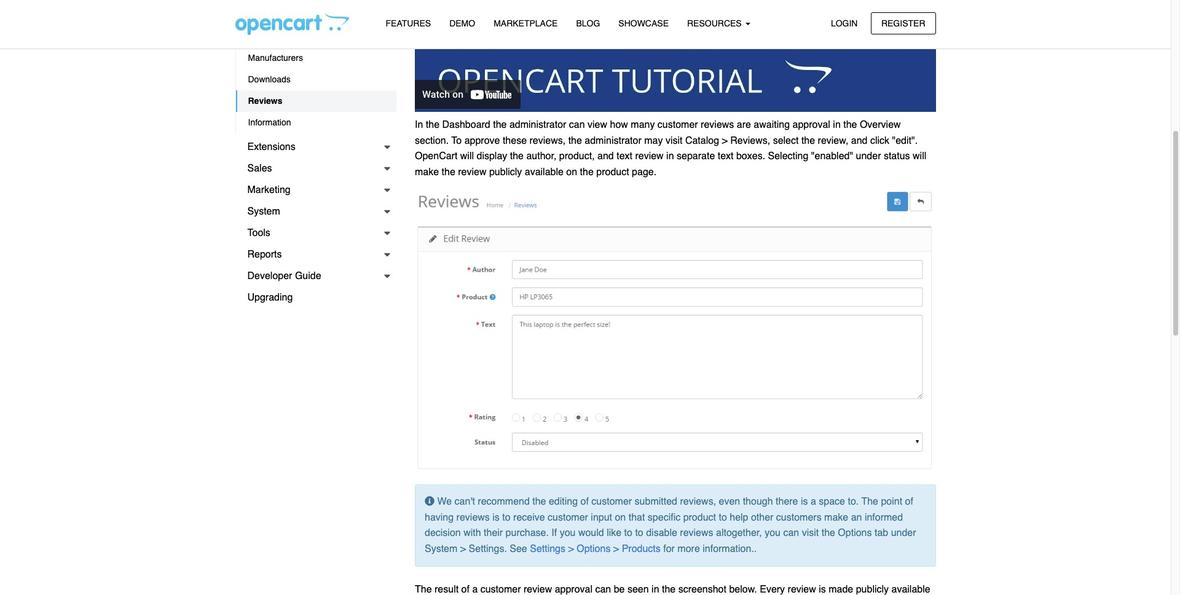 Task type: vqa. For each thing, say whether or not it's contained in the screenshot.
top in
yes



Task type: describe. For each thing, give the bounding box(es) containing it.
blog link
[[567, 13, 610, 35]]

manufacturers
[[248, 53, 303, 63]]

alert containing we can't recommend the editing of customer submitted reviews, even though there is a space to. the point of having reviews is to receive customer input on that specific product to help other customers make an informed decision with their purchase. if you would like to to disable reviews altogether, you can visit the options tab under system > settings. see
[[415, 485, 936, 567]]

developer
[[248, 271, 292, 282]]

reviews inside in the dashboard the administrator can view how many customer reviews are awaiting approval in the overview section. to approve these reviews, the administrator may visit catalog > reviews, select the review, and click "edit". opencart will display the author, product, and text review in separate text boxes. selecting "enabled" under status will make the review publicly available on the product page.
[[701, 119, 734, 130]]

review,
[[818, 135, 849, 146]]

features
[[386, 18, 431, 28]]

can't
[[455, 496, 475, 507]]

can inside in the dashboard the administrator can view how many customer reviews are awaiting approval in the overview section. to approve these reviews, the administrator may visit catalog > reviews, select the review, and click "edit". opencart will display the author, product, and text review in separate text boxes. selecting "enabled" under status will make the review publicly available on the product page.
[[569, 119, 585, 130]]

tools link
[[235, 223, 397, 244]]

that
[[629, 512, 645, 523]]

boxes.
[[737, 151, 766, 162]]

section.
[[415, 135, 449, 146]]

attributes link
[[236, 4, 397, 26]]

submitted
[[635, 496, 678, 507]]

to right "like" in the bottom of the page
[[625, 528, 633, 539]]

author,
[[527, 151, 557, 162]]

reviews, inside in the dashboard the administrator can view how many customer reviews are awaiting approval in the overview section. to approve these reviews, the administrator may visit catalog > reviews, select the review, and click "edit". opencart will display the author, product, and text review in separate text boxes. selecting "enabled" under status will make the review publicly available on the product page.
[[530, 135, 566, 146]]

recommend
[[478, 496, 530, 507]]

opencart - open source shopping cart solution image
[[235, 13, 349, 35]]

the down product,
[[580, 166, 594, 178]]

options link
[[236, 26, 397, 47]]

we
[[437, 496, 452, 507]]

other
[[751, 512, 774, 523]]

0 horizontal spatial administrator
[[510, 119, 567, 130]]

"edit".
[[893, 135, 918, 146]]

reports link
[[235, 244, 397, 266]]

to
[[452, 135, 462, 146]]

product inside we can't recommend the editing of customer submitted reviews, even though there is a space to. the point of having reviews is to receive customer input on that specific product to help other customers make an informed decision with their purchase. if you would like to to disable reviews altogether, you can visit the options tab under system > settings. see
[[684, 512, 716, 523]]

status
[[884, 151, 910, 162]]

decision
[[425, 528, 461, 539]]

2 vertical spatial customer
[[548, 512, 588, 523]]

having
[[425, 512, 454, 523]]

the down these
[[510, 151, 524, 162]]

0 vertical spatial review
[[635, 151, 664, 162]]

reports
[[248, 249, 282, 260]]

the right the in
[[426, 119, 440, 130]]

receive
[[513, 512, 545, 523]]

may
[[645, 135, 663, 146]]

2 you from the left
[[765, 528, 781, 539]]

the up product,
[[569, 135, 582, 146]]

0 horizontal spatial review
[[458, 166, 487, 178]]

if
[[552, 528, 557, 539]]

the
[[862, 496, 879, 507]]

many
[[631, 119, 655, 130]]

1 vertical spatial reviews
[[457, 512, 490, 523]]

> down "like" in the bottom of the page
[[614, 544, 619, 555]]

1 of from the left
[[581, 496, 589, 507]]

the up receive at the bottom left of the page
[[533, 496, 546, 507]]

in the dashboard the administrator can view how many customer reviews are awaiting approval in the overview section. to approve these reviews, the administrator may visit catalog > reviews, select the review, and click "edit". opencart will display the author, product, and text review in separate text boxes. selecting "enabled" under status will make the review publicly available on the product page.
[[415, 119, 927, 178]]

1 vertical spatial customer
[[592, 496, 632, 507]]

specific
[[648, 512, 681, 523]]

catalog
[[686, 135, 719, 146]]

the down space
[[822, 528, 836, 539]]

0 vertical spatial is
[[801, 496, 808, 507]]

look reviews image
[[415, 188, 936, 477]]

> inside in the dashboard the administrator can view how many customer reviews are awaiting approval in the overview section. to approve these reviews, the administrator may visit catalog > reviews, select the review, and click "edit". opencart will display the author, product, and text review in separate text boxes. selecting "enabled" under status will make the review publicly available on the product page.
[[722, 135, 728, 146]]

under inside we can't recommend the editing of customer submitted reviews, even though there is a space to. the point of having reviews is to receive customer input on that specific product to help other customers make an informed decision with their purchase. if you would like to to disable reviews altogether, you can visit the options tab under system > settings. see
[[891, 528, 917, 539]]

would
[[579, 528, 604, 539]]

features link
[[377, 13, 440, 35]]

0 horizontal spatial in
[[667, 151, 674, 162]]

settings
[[530, 544, 566, 555]]

0 horizontal spatial and
[[598, 151, 614, 162]]

upgrading link
[[235, 287, 397, 309]]

the up review,
[[844, 119, 857, 130]]

reviews
[[248, 96, 283, 106]]

display
[[477, 151, 507, 162]]

marketing link
[[235, 180, 397, 201]]

the up these
[[493, 119, 507, 130]]

select
[[773, 135, 799, 146]]

register
[[882, 18, 926, 28]]

developer guide link
[[235, 266, 397, 287]]

marketing
[[248, 184, 291, 196]]

guide
[[295, 271, 321, 282]]

selecting
[[768, 151, 809, 162]]

extensions link
[[235, 137, 397, 158]]

an
[[851, 512, 862, 523]]

resources
[[687, 18, 744, 28]]

0 vertical spatial in
[[833, 119, 841, 130]]

showcase link
[[610, 13, 678, 35]]

downloads
[[248, 74, 291, 84]]

upgrading
[[248, 292, 293, 303]]

product inside in the dashboard the administrator can view how many customer reviews are awaiting approval in the overview section. to approve these reviews, the administrator may visit catalog > reviews, select the review, and click "edit". opencart will display the author, product, and text review in separate text boxes. selecting "enabled" under status will make the review publicly available on the product page.
[[597, 166, 629, 178]]

options inside we can't recommend the editing of customer submitted reviews, even though there is a space to. the point of having reviews is to receive customer input on that specific product to help other customers make an informed decision with their purchase. if you would like to to disable reviews altogether, you can visit the options tab under system > settings. see
[[838, 528, 872, 539]]

2 of from the left
[[905, 496, 914, 507]]

0 vertical spatial and
[[852, 135, 868, 146]]

editing
[[549, 496, 578, 507]]

available
[[525, 166, 564, 178]]

these
[[503, 135, 527, 146]]

publicly
[[489, 166, 522, 178]]

1 you from the left
[[560, 528, 576, 539]]



Task type: locate. For each thing, give the bounding box(es) containing it.
1 horizontal spatial can
[[784, 528, 800, 539]]

2 vertical spatial reviews
[[680, 528, 714, 539]]

reviews, inside we can't recommend the editing of customer submitted reviews, even though there is a space to. the point of having reviews is to receive customer input on that specific product to help other customers make an informed decision with their purchase. if you would like to to disable reviews altogether, you can visit the options tab under system > settings. see
[[680, 496, 716, 507]]

0 horizontal spatial of
[[581, 496, 589, 507]]

0 vertical spatial reviews,
[[530, 135, 566, 146]]

can down customers
[[784, 528, 800, 539]]

1 horizontal spatial of
[[905, 496, 914, 507]]

1 vertical spatial on
[[615, 512, 626, 523]]

> inside we can't recommend the editing of customer submitted reviews, even though there is a space to. the point of having reviews is to receive customer input on that specific product to help other customers make an informed decision with their purchase. if you would like to to disable reviews altogether, you can visit the options tab under system > settings. see
[[460, 544, 466, 555]]

reviews, up author,
[[530, 135, 566, 146]]

input
[[591, 512, 612, 523]]

separate
[[677, 151, 715, 162]]

1 horizontal spatial visit
[[802, 528, 819, 539]]

0 horizontal spatial visit
[[666, 135, 683, 146]]

reviews link
[[236, 90, 397, 112]]

0 horizontal spatial make
[[415, 166, 439, 178]]

reviews, left even
[[680, 496, 716, 507]]

system inside we can't recommend the editing of customer submitted reviews, even though there is a space to. the point of having reviews is to receive customer input on that specific product to help other customers make an informed decision with their purchase. if you would like to to disable reviews altogether, you can visit the options tab under system > settings. see
[[425, 544, 458, 555]]

altogether,
[[716, 528, 762, 539]]

1 horizontal spatial review
[[635, 151, 664, 162]]

in up review,
[[833, 119, 841, 130]]

the
[[426, 119, 440, 130], [493, 119, 507, 130], [844, 119, 857, 130], [569, 135, 582, 146], [802, 135, 815, 146], [510, 151, 524, 162], [442, 166, 456, 178], [580, 166, 594, 178], [533, 496, 546, 507], [822, 528, 836, 539]]

1 vertical spatial and
[[598, 151, 614, 162]]

awaiting
[[754, 119, 790, 130]]

1 horizontal spatial customer
[[592, 496, 632, 507]]

0 horizontal spatial product
[[597, 166, 629, 178]]

to.
[[848, 496, 859, 507]]

make down "opencart"
[[415, 166, 439, 178]]

1 horizontal spatial system
[[425, 544, 458, 555]]

options down an
[[838, 528, 872, 539]]

1 vertical spatial under
[[891, 528, 917, 539]]

settings > options > products for more information..
[[530, 544, 757, 555]]

to left help
[[719, 512, 727, 523]]

1 vertical spatial is
[[493, 512, 500, 523]]

click
[[871, 135, 890, 146]]

1 horizontal spatial and
[[852, 135, 868, 146]]

1 vertical spatial administrator
[[585, 135, 642, 146]]

will down to
[[460, 151, 474, 162]]

0 horizontal spatial system
[[248, 206, 280, 217]]

of right point
[[905, 496, 914, 507]]

manufacturers link
[[236, 47, 397, 69]]

alert
[[415, 485, 936, 567]]

0 vertical spatial make
[[415, 166, 439, 178]]

0 vertical spatial reviews
[[701, 119, 734, 130]]

"enabled"
[[812, 151, 854, 162]]

2 vertical spatial options
[[577, 544, 611, 555]]

opencart
[[415, 151, 458, 162]]

under right tab
[[891, 528, 917, 539]]

options down the would
[[577, 544, 611, 555]]

customer down editing
[[548, 512, 588, 523]]

0 horizontal spatial customer
[[548, 512, 588, 523]]

in left separate on the right top
[[667, 151, 674, 162]]

0 vertical spatial options
[[248, 31, 278, 41]]

reviews,
[[731, 135, 771, 146]]

information link
[[236, 112, 397, 133]]

approve
[[465, 135, 500, 146]]

system link
[[235, 201, 397, 223]]

a
[[811, 496, 817, 507]]

make down space
[[825, 512, 849, 523]]

> right catalog
[[722, 135, 728, 146]]

and
[[852, 135, 868, 146], [598, 151, 614, 162]]

point
[[881, 496, 903, 507]]

2 horizontal spatial options
[[838, 528, 872, 539]]

can
[[569, 119, 585, 130], [784, 528, 800, 539]]

purchase.
[[506, 528, 549, 539]]

tools
[[248, 228, 270, 239]]

there
[[776, 496, 798, 507]]

is up the their
[[493, 512, 500, 523]]

0 horizontal spatial you
[[560, 528, 576, 539]]

more
[[678, 544, 700, 555]]

of
[[581, 496, 589, 507], [905, 496, 914, 507]]

0 horizontal spatial will
[[460, 151, 474, 162]]

marketplace link
[[485, 13, 567, 35]]

options down attributes
[[248, 31, 278, 41]]

to down recommend
[[503, 512, 511, 523]]

0 vertical spatial on
[[567, 166, 577, 178]]

of right editing
[[581, 496, 589, 507]]

to
[[503, 512, 511, 523], [719, 512, 727, 523], [625, 528, 633, 539], [635, 528, 644, 539]]

system up tools
[[248, 206, 280, 217]]

view
[[588, 119, 608, 130]]

administrator up these
[[510, 119, 567, 130]]

0 vertical spatial visit
[[666, 135, 683, 146]]

review down display
[[458, 166, 487, 178]]

0 horizontal spatial is
[[493, 512, 500, 523]]

on down product,
[[567, 166, 577, 178]]

1 vertical spatial visit
[[802, 528, 819, 539]]

1 horizontal spatial is
[[801, 496, 808, 507]]

developer guide
[[248, 271, 321, 282]]

informed
[[865, 512, 903, 523]]

attributes
[[248, 10, 284, 20]]

1 vertical spatial options
[[838, 528, 872, 539]]

1 vertical spatial system
[[425, 544, 458, 555]]

text up page.
[[617, 151, 633, 162]]

settings.
[[469, 544, 507, 555]]

product,
[[559, 151, 595, 162]]

extensions
[[248, 141, 296, 153]]

page.
[[632, 166, 657, 178]]

sales
[[248, 163, 272, 174]]

text left 'boxes.'
[[718, 151, 734, 162]]

overview
[[860, 119, 901, 130]]

0 horizontal spatial on
[[567, 166, 577, 178]]

0 horizontal spatial can
[[569, 119, 585, 130]]

in
[[833, 119, 841, 130], [667, 151, 674, 162]]

1 horizontal spatial options
[[577, 544, 611, 555]]

options
[[248, 31, 278, 41], [838, 528, 872, 539], [577, 544, 611, 555]]

will
[[460, 151, 474, 162], [913, 151, 927, 162]]

1 horizontal spatial text
[[718, 151, 734, 162]]

help
[[730, 512, 749, 523]]

> down with on the bottom left of page
[[460, 544, 466, 555]]

> right settings
[[568, 544, 574, 555]]

reviews,
[[530, 135, 566, 146], [680, 496, 716, 507]]

even
[[719, 496, 740, 507]]

review
[[635, 151, 664, 162], [458, 166, 487, 178]]

system
[[248, 206, 280, 217], [425, 544, 458, 555]]

reviews up catalog
[[701, 119, 734, 130]]

0 horizontal spatial under
[[856, 151, 881, 162]]

2 text from the left
[[718, 151, 734, 162]]

and right product,
[[598, 151, 614, 162]]

1 vertical spatial review
[[458, 166, 487, 178]]

you
[[560, 528, 576, 539], [765, 528, 781, 539]]

visit down customers
[[802, 528, 819, 539]]

on inside we can't recommend the editing of customer submitted reviews, even though there is a space to. the point of having reviews is to receive customer input on that specific product to help other customers make an informed decision with their purchase. if you would like to to disable reviews altogether, you can visit the options tab under system > settings. see
[[615, 512, 626, 523]]

on left that
[[615, 512, 626, 523]]

visit right "may"
[[666, 135, 683, 146]]

resources link
[[678, 13, 760, 35]]

information..
[[703, 544, 757, 555]]

0 horizontal spatial options
[[248, 31, 278, 41]]

can left view
[[569, 119, 585, 130]]

review down "may"
[[635, 151, 664, 162]]

login link
[[821, 12, 869, 34]]

1 text from the left
[[617, 151, 633, 162]]

will down "edit".
[[913, 151, 927, 162]]

1 horizontal spatial on
[[615, 512, 626, 523]]

1 horizontal spatial reviews,
[[680, 496, 716, 507]]

visit inside we can't recommend the editing of customer submitted reviews, even though there is a space to. the point of having reviews is to receive customer input on that specific product to help other customers make an informed decision with their purchase. if you would like to to disable reviews altogether, you can visit the options tab under system > settings. see
[[802, 528, 819, 539]]

1 vertical spatial in
[[667, 151, 674, 162]]

demo link
[[440, 13, 485, 35]]

customer inside in the dashboard the administrator can view how many customer reviews are awaiting approval in the overview section. to approve these reviews, the administrator may visit catalog > reviews, select the review, and click "edit". opencart will display the author, product, and text review in separate text boxes. selecting "enabled" under status will make the review publicly available on the product page.
[[658, 119, 698, 130]]

dashboard
[[442, 119, 491, 130]]

1 horizontal spatial product
[[684, 512, 716, 523]]

marketplace
[[494, 18, 558, 28]]

1 vertical spatial can
[[784, 528, 800, 539]]

reviews up with on the bottom left of page
[[457, 512, 490, 523]]

1 horizontal spatial administrator
[[585, 135, 642, 146]]

2 horizontal spatial customer
[[658, 119, 698, 130]]

login
[[831, 18, 858, 28]]

0 horizontal spatial reviews,
[[530, 135, 566, 146]]

products
[[622, 544, 661, 555]]

sales link
[[235, 158, 397, 180]]

the down "opencart"
[[442, 166, 456, 178]]

1 vertical spatial reviews,
[[680, 496, 716, 507]]

space
[[819, 496, 846, 507]]

can inside we can't recommend the editing of customer submitted reviews, even though there is a space to. the point of having reviews is to receive customer input on that specific product to help other customers make an informed decision with their purchase. if you would like to to disable reviews altogether, you can visit the options tab under system > settings. see
[[784, 528, 800, 539]]

1 horizontal spatial in
[[833, 119, 841, 130]]

0 vertical spatial customer
[[658, 119, 698, 130]]

1 will from the left
[[460, 151, 474, 162]]

register link
[[871, 12, 936, 34]]

product
[[597, 166, 629, 178], [684, 512, 716, 523]]

customer up "may"
[[658, 119, 698, 130]]

1 vertical spatial make
[[825, 512, 849, 523]]

system down decision
[[425, 544, 458, 555]]

is left a at the right of the page
[[801, 496, 808, 507]]

tab
[[875, 528, 889, 539]]

0 horizontal spatial text
[[617, 151, 633, 162]]

0 vertical spatial administrator
[[510, 119, 567, 130]]

with
[[464, 528, 481, 539]]

showcase
[[619, 18, 669, 28]]

under down the click
[[856, 151, 881, 162]]

1 horizontal spatial you
[[765, 528, 781, 539]]

on inside in the dashboard the administrator can view how many customer reviews are awaiting approval in the overview section. to approve these reviews, the administrator may visit catalog > reviews, select the review, and click "edit". opencart will display the author, product, and text review in separate text boxes. selecting "enabled" under status will make the review publicly available on the product page.
[[567, 166, 577, 178]]

you right if
[[560, 528, 576, 539]]

reviews up more
[[680, 528, 714, 539]]

visit inside in the dashboard the administrator can view how many customer reviews are awaiting approval in the overview section. to approve these reviews, the administrator may visit catalog > reviews, select the review, and click "edit". opencart will display the author, product, and text review in separate text boxes. selecting "enabled" under status will make the review publicly available on the product page.
[[666, 135, 683, 146]]

0 vertical spatial can
[[569, 119, 585, 130]]

1 horizontal spatial under
[[891, 528, 917, 539]]

you down other
[[765, 528, 781, 539]]

demo
[[450, 18, 475, 28]]

make inside we can't recommend the editing of customer submitted reviews, even though there is a space to. the point of having reviews is to receive customer input on that specific product to help other customers make an informed decision with their purchase. if you would like to to disable reviews altogether, you can visit the options tab under system > settings. see
[[825, 512, 849, 523]]

product up more
[[684, 512, 716, 523]]

to up products
[[635, 528, 644, 539]]

info circle image
[[425, 496, 435, 506]]

like
[[607, 528, 622, 539]]

their
[[484, 528, 503, 539]]

0 vertical spatial system
[[248, 206, 280, 217]]

2 will from the left
[[913, 151, 927, 162]]

product left page.
[[597, 166, 629, 178]]

1 horizontal spatial make
[[825, 512, 849, 523]]

customer up 'input'
[[592, 496, 632, 507]]

we can't recommend the editing of customer submitted reviews, even though there is a space to. the point of having reviews is to receive customer input on that specific product to help other customers make an informed decision with their purchase. if you would like to to disable reviews altogether, you can visit the options tab under system > settings. see
[[425, 496, 917, 555]]

settings > options > products link
[[530, 544, 661, 555]]

downloads link
[[236, 69, 397, 90]]

administrator down how
[[585, 135, 642, 146]]

make inside in the dashboard the administrator can view how many customer reviews are awaiting approval in the overview section. to approve these reviews, the administrator may visit catalog > reviews, select the review, and click "edit". opencart will display the author, product, and text review in separate text boxes. selecting "enabled" under status will make the review publicly available on the product page.
[[415, 166, 439, 178]]

and left the click
[[852, 135, 868, 146]]

is
[[801, 496, 808, 507], [493, 512, 500, 523]]

0 vertical spatial under
[[856, 151, 881, 162]]

customers
[[777, 512, 822, 523]]

0 vertical spatial product
[[597, 166, 629, 178]]

the down approval
[[802, 135, 815, 146]]

see
[[510, 544, 527, 555]]

1 vertical spatial product
[[684, 512, 716, 523]]

1 horizontal spatial will
[[913, 151, 927, 162]]

are
[[737, 119, 751, 130]]

under inside in the dashboard the administrator can view how many customer reviews are awaiting approval in the overview section. to approve these reviews, the administrator may visit catalog > reviews, select the review, and click "edit". opencart will display the author, product, and text review in separate text boxes. selecting "enabled" under status will make the review publicly available on the product page.
[[856, 151, 881, 162]]



